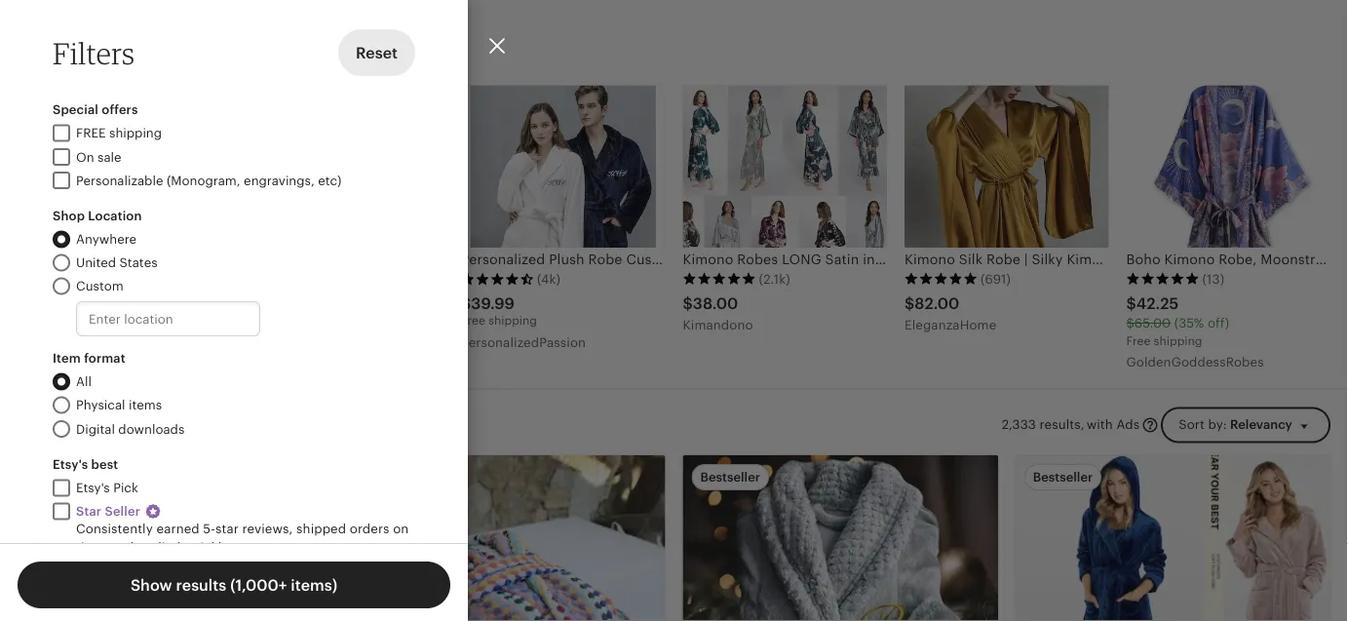 Task type: describe. For each thing, give the bounding box(es) containing it.
to
[[232, 540, 245, 554]]

shipping inside $ 42.25 $ 65.00 (35% off) free shipping goldengoddessrobes
[[1154, 334, 1203, 347]]

$ 82.00 eleganzahome
[[905, 295, 997, 332]]

best
[[91, 457, 118, 472]]

reset button
[[339, 29, 415, 76]]

downloads
[[118, 422, 185, 436]]

5 out of 5 stars image for 82.00
[[905, 272, 978, 286]]

4 out of 5 stars image
[[239, 272, 313, 286]]

most
[[18, 53, 62, 74]]

ads
[[1117, 418, 1140, 432]]

2,333 results,
[[1002, 418, 1085, 432]]

special offers free shipping on sale personalizable (monogram, engravings, etc)
[[53, 102, 342, 188]]

super plush robe, personalized robe, long embroidered bathrobe, xmas gift for her, women fluffy fleece bathrobe, monogram gift image
[[683, 455, 999, 621]]

(691)
[[981, 272, 1012, 287]]

most loved
[[18, 53, 121, 74]]

star seller
[[76, 504, 141, 519]]

earned
[[156, 522, 200, 537]]

with ads
[[1087, 418, 1140, 432]]

38.00
[[693, 295, 739, 312]]

kimandono
[[683, 317, 754, 332]]

sale
[[98, 150, 122, 164]]

off) inside 44.95 (10% off) winyikimono
[[96, 316, 118, 330]]

unique cotton pockets bathrobe, bubble handwoven robe, turkish towel, personalized gift, thick bathrobe image
[[350, 455, 666, 621]]

$ 39.99 free shipping personalizedpassion
[[461, 295, 586, 350]]

kimono silk robe | silky kimono sleeves long robe | wedding robe | long women's robe | gift for her | christmas gift image
[[905, 85, 1109, 248]]

free for 39.99
[[461, 314, 486, 327]]

2,333
[[1002, 418, 1037, 432]]

(35%
[[1175, 316, 1205, 330]]

etc)
[[318, 173, 342, 188]]

free
[[76, 126, 106, 141]]

seller
[[105, 504, 141, 519]]

$ 88.82 free shipping mstyleclothing
[[239, 295, 333, 350]]

star
[[76, 504, 102, 519]]

time,
[[76, 540, 107, 554]]

kimono sleeves wide linen blouse / loose linen top with pleat in the back - parisia image
[[239, 85, 444, 248]]

custom
[[76, 279, 124, 294]]

engravings,
[[244, 173, 315, 188]]

format
[[84, 351, 126, 365]]

5-
[[203, 522, 215, 537]]

5 out of 5 stars image for 38.00
[[683, 272, 756, 286]]

etsy's for etsy's best
[[53, 457, 88, 472]]

(10%
[[64, 316, 93, 330]]

most loved link
[[18, 51, 142, 77]]

on
[[76, 150, 94, 164]]

1 bestseller link from the left
[[683, 455, 999, 621]]

offers
[[102, 102, 138, 117]]

results,
[[1040, 418, 1085, 432]]

anywhere united states
[[76, 232, 158, 270]]

winyikimono
[[18, 338, 98, 352]]

replied
[[138, 540, 181, 554]]

$ for 39.99
[[461, 295, 471, 312]]

personalizable
[[76, 173, 163, 188]]

states
[[120, 256, 158, 270]]

orders
[[350, 522, 390, 537]]

3 5 out of 5 stars image from the left
[[1127, 272, 1200, 286]]

(1,000+
[[230, 576, 287, 594]]

all
[[76, 375, 92, 389]]

(13)
[[1203, 272, 1225, 287]]

consistently earned 5-star reviews, shipped orders on time, and replied quickly to messages
[[76, 522, 409, 554]]

82.00
[[915, 295, 960, 312]]

and
[[111, 540, 134, 554]]

off) inside $ 42.25 $ 65.00 (35% off) free shipping goldengoddessrobes
[[1208, 316, 1230, 330]]

with
[[1087, 418, 1114, 432]]

anywhere
[[76, 232, 137, 247]]

digital
[[76, 422, 115, 436]]

etsy's pick
[[76, 481, 138, 495]]

star
[[215, 522, 239, 537]]

bestseller for super soft plush hooded women's robe and bathrobe -styled joseph- image
[[1034, 470, 1094, 485]]

personalizedpassion
[[461, 335, 586, 350]]

2 bestseller link from the left
[[1016, 455, 1331, 621]]

(4k)
[[537, 272, 561, 287]]

show
[[131, 576, 172, 594]]

quickly
[[184, 540, 229, 554]]

reviews,
[[242, 522, 293, 537]]



Task type: locate. For each thing, give the bounding box(es) containing it.
shipping down offers
[[109, 126, 162, 141]]

0 horizontal spatial bestseller link
[[683, 455, 999, 621]]

shipping inside $ 39.99 free shipping personalizedpassion
[[489, 314, 537, 327]]

items
[[129, 398, 162, 413]]

1 bestseller from the left
[[701, 470, 761, 485]]

39.99
[[471, 295, 515, 312]]

$ up "personalizedpassion"
[[461, 295, 471, 312]]

reset
[[356, 44, 398, 61]]

0 horizontal spatial free
[[239, 314, 264, 327]]

show results (1,000+ items)
[[131, 576, 338, 594]]

0 vertical spatial etsy's
[[53, 457, 88, 472]]

physical
[[76, 398, 125, 413]]

5 out of 5 stars image up 82.00
[[905, 272, 978, 286]]

$ inside $ 39.99 free shipping personalizedpassion
[[461, 295, 471, 312]]

off) right the (10%
[[96, 316, 118, 330]]

shipping up "personalizedpassion"
[[489, 314, 537, 327]]

2 bestseller from the left
[[1034, 470, 1094, 485]]

5 out of 5 stars image
[[683, 272, 756, 286], [905, 272, 978, 286], [1127, 272, 1200, 286]]

65.00
[[1135, 316, 1172, 330]]

bestseller link
[[683, 455, 999, 621], [1016, 455, 1331, 621]]

$ for 42.25
[[1127, 295, 1137, 312]]

item format all physical items digital downloads
[[53, 351, 185, 436]]

0 horizontal spatial bestseller
[[701, 470, 761, 485]]

$ 42.25 $ 65.00 (35% off) free shipping goldengoddessrobes
[[1127, 295, 1265, 370]]

off)
[[96, 316, 118, 330], [1208, 316, 1230, 330]]

personalized plush robe custom embroidered, birthday gift, wedding gift, adult men women night robe for mom, micro fleece spa bathrobe image
[[461, 85, 666, 248]]

1 5 out of 5 stars image from the left
[[683, 272, 756, 286]]

item
[[53, 351, 81, 365]]

$
[[239, 295, 249, 312], [461, 295, 471, 312], [683, 295, 693, 312], [905, 295, 915, 312], [1127, 295, 1137, 312], [1127, 316, 1135, 330]]

search filters dialog
[[0, 0, 1349, 621]]

$ left (35%
[[1127, 316, 1135, 330]]

etsy's left best
[[53, 457, 88, 472]]

kimono robe long - ayame | kim+ono collection - gifts for brides, bridesmaids gifts, anniversary & birthday presents image
[[18, 455, 333, 621]]

shop
[[53, 208, 85, 223]]

0 horizontal spatial 4.5 out of 5 stars image
[[18, 272, 91, 286]]

free down 88.82
[[239, 314, 264, 327]]

2 5 out of 5 stars image from the left
[[905, 272, 978, 286]]

etsy's
[[53, 457, 88, 472], [76, 481, 110, 495]]

special
[[53, 102, 99, 117]]

filters
[[53, 35, 135, 71]]

(974)
[[94, 272, 124, 287]]

messages
[[248, 540, 310, 554]]

$ down 4 out of 5 stars image
[[239, 295, 249, 312]]

4.5 out of 5 stars image
[[18, 272, 91, 286], [461, 272, 534, 286]]

winyi flower print kimono * elegant floral cardigan * cocktail party long robe christmas gift casual beach cover up * maxi kaftan outerwear image
[[18, 85, 222, 248]]

etsy's best
[[53, 457, 118, 472]]

shipping
[[109, 126, 162, 141], [267, 314, 316, 327], [489, 314, 537, 327], [1154, 334, 1203, 347]]

free inside $ 39.99 free shipping personalizedpassion
[[461, 314, 486, 327]]

4.5 out of 5 stars image up the 44.95
[[18, 272, 91, 286]]

super soft plush hooded women's robe and bathrobe -styled joseph- image
[[1016, 455, 1331, 621]]

1 horizontal spatial off)
[[1208, 316, 1230, 330]]

results
[[176, 576, 227, 594]]

free down 65.00
[[1127, 334, 1151, 347]]

free
[[239, 314, 264, 327], [461, 314, 486, 327], [1127, 334, 1151, 347]]

1 horizontal spatial bestseller link
[[1016, 455, 1331, 621]]

pick
[[113, 481, 138, 495]]

4.5 out of 5 stars image for $
[[461, 272, 534, 286]]

$ inside $ 82.00 eleganzahome
[[905, 295, 915, 312]]

1 vertical spatial etsy's
[[76, 481, 110, 495]]

boho kimono robe, moonstruck indigo gypsy goddess kimono robe, boho beach coverup, short kimono robe, boho bikini robe, witchy woman robe image
[[1127, 85, 1331, 248]]

free down 39.99 at left
[[461, 314, 486, 327]]

(monogram,
[[167, 173, 241, 188]]

loved
[[67, 53, 121, 74]]

0 horizontal spatial 5 out of 5 stars image
[[683, 272, 756, 286]]

0 horizontal spatial off)
[[96, 316, 118, 330]]

shipping for offers
[[109, 126, 162, 141]]

shipping for 39.99
[[489, 314, 537, 327]]

etsy's for etsy's pick
[[76, 481, 110, 495]]

2 off) from the left
[[1208, 316, 1230, 330]]

88.82
[[249, 295, 292, 312]]

shipping up mstyleclothing
[[267, 314, 316, 327]]

$ for 88.82
[[239, 295, 249, 312]]

shipped
[[297, 522, 346, 537]]

shipping inside $ 88.82 free shipping mstyleclothing
[[267, 314, 316, 327]]

united
[[76, 256, 116, 270]]

1 horizontal spatial bestseller
[[1034, 470, 1094, 485]]

bestseller for super plush robe, personalized robe, long embroidered bathrobe, xmas gift for her, women fluffy fleece bathrobe, monogram gift image
[[701, 470, 761, 485]]

free inside $ 88.82 free shipping mstyleclothing
[[239, 314, 264, 327]]

$ for 82.00
[[905, 295, 915, 312]]

2 4.5 out of 5 stars image from the left
[[461, 272, 534, 286]]

42.25
[[1137, 295, 1180, 312]]

Enter location text field
[[76, 301, 260, 336]]

$ up 65.00
[[1127, 295, 1137, 312]]

$ 38.00 kimandono
[[683, 295, 754, 332]]

eleganzahome
[[905, 317, 997, 332]]

shipping for 88.82
[[267, 314, 316, 327]]

$ up the kimandono
[[683, 295, 693, 312]]

show results (1,000+ items) button
[[18, 562, 451, 609]]

mstyleclothing
[[239, 335, 333, 350]]

1 4.5 out of 5 stars image from the left
[[18, 272, 91, 286]]

1 off) from the left
[[96, 316, 118, 330]]

1 horizontal spatial free
[[461, 314, 486, 327]]

free for 88.82
[[239, 314, 264, 327]]

on
[[393, 522, 409, 537]]

$ for 38.00
[[683, 295, 693, 312]]

$ up eleganzahome
[[905, 295, 915, 312]]

2 horizontal spatial 5 out of 5 stars image
[[1127, 272, 1200, 286]]

(2.1k)
[[759, 272, 791, 287]]

consistently
[[76, 522, 153, 537]]

items)
[[291, 576, 338, 594]]

1 horizontal spatial 5 out of 5 stars image
[[905, 272, 978, 286]]

shipping inside special offers free shipping on sale personalizable (monogram, engravings, etc)
[[109, 126, 162, 141]]

kimono robes long satin in chrysanthemum & crane | kim+ono collection - gifts for brides, bridesmaid robes, birthdays + anniversary gift image
[[683, 85, 888, 248]]

44.95
[[28, 295, 72, 312]]

2 horizontal spatial free
[[1127, 334, 1151, 347]]

4.5 out of 5 stars image up 39.99 at left
[[461, 272, 534, 286]]

shop location
[[53, 208, 142, 223]]

5 out of 5 stars image up 42.25
[[1127, 272, 1200, 286]]

5 out of 5 stars image up 38.00
[[683, 272, 756, 286]]

$ inside $ 88.82 free shipping mstyleclothing
[[239, 295, 249, 312]]

4.5 out of 5 stars image for 44.95
[[18, 272, 91, 286]]

location
[[88, 208, 142, 223]]

1 horizontal spatial 4.5 out of 5 stars image
[[461, 272, 534, 286]]

free inside $ 42.25 $ 65.00 (35% off) free shipping goldengoddessrobes
[[1127, 334, 1151, 347]]

off) right (35%
[[1208, 316, 1230, 330]]

goldengoddessrobes
[[1127, 355, 1265, 370]]

bestseller
[[701, 470, 761, 485], [1034, 470, 1094, 485]]

etsy's up the star
[[76, 481, 110, 495]]

shipping down (35%
[[1154, 334, 1203, 347]]

44.95 (10% off) winyikimono
[[18, 295, 118, 352]]

$ inside $ 38.00 kimandono
[[683, 295, 693, 312]]



Task type: vqa. For each thing, say whether or not it's contained in the screenshot.
The 2,333 Results,
yes



